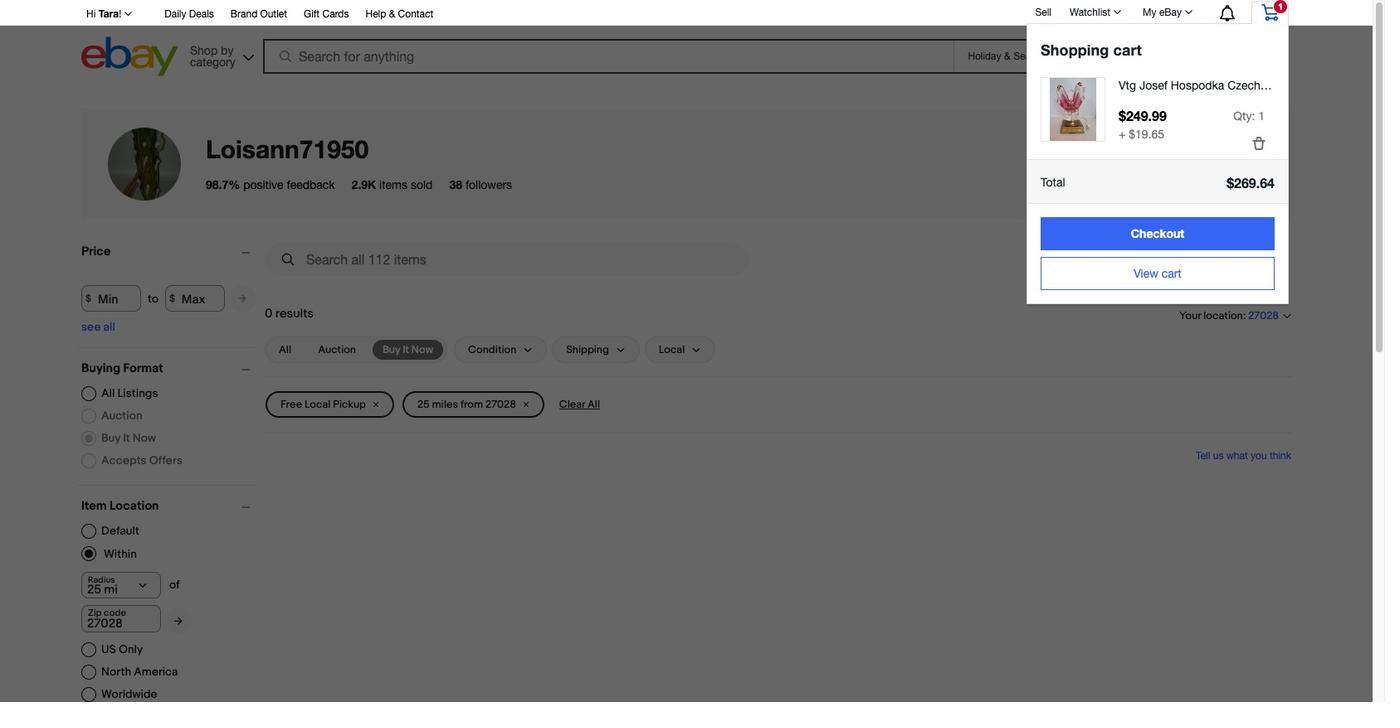 Task type: vqa. For each thing, say whether or not it's contained in the screenshot.
WRX to the top
no



Task type: locate. For each thing, give the bounding box(es) containing it.
us only
[[101, 643, 143, 657]]

buy right auction link on the left of the page
[[383, 344, 400, 357]]

clear all
[[559, 398, 600, 412]]

0 vertical spatial auction
[[318, 344, 356, 357]]

buy it now up accepts
[[101, 432, 156, 446]]

auction link
[[308, 340, 366, 360]]

auction
[[318, 344, 356, 357], [101, 409, 142, 423]]

all down buying
[[101, 387, 115, 401]]

watchlist link
[[1061, 2, 1129, 22]]

0 results
[[265, 306, 314, 322]]

hi tara !
[[86, 7, 121, 20]]

2 $ from the left
[[169, 293, 175, 305]]

it inside text box
[[403, 344, 409, 357]]

25
[[417, 398, 430, 412]]

default link
[[81, 524, 139, 539]]

include description
[[1111, 86, 1196, 97]]

help
[[366, 8, 386, 20]]

auction right 'all' link
[[318, 344, 356, 357]]

listings
[[117, 387, 158, 401]]

1 horizontal spatial all
[[279, 344, 291, 357]]

0 vertical spatial buy
[[383, 344, 400, 357]]

1 horizontal spatial $
[[169, 293, 175, 305]]

to
[[148, 292, 158, 306]]

$19.65
[[1129, 128, 1164, 141]]

checkout link
[[1041, 217, 1275, 251]]

view
[[1134, 267, 1158, 280]]

1 vertical spatial cart
[[1162, 267, 1182, 280]]

glass
[[1282, 79, 1311, 92]]

location
[[109, 499, 159, 515]]

north america link
[[81, 666, 178, 681]]

buy it now
[[383, 344, 433, 357], [101, 432, 156, 446]]

qty:
[[1234, 109, 1255, 122]]

1 horizontal spatial now
[[411, 344, 433, 357]]

all listings
[[101, 387, 158, 401]]

items
[[379, 178, 408, 192]]

$
[[86, 293, 91, 305], [169, 293, 175, 305]]

deals
[[189, 8, 214, 20]]

see
[[81, 320, 101, 334]]

$ right 'to'
[[169, 293, 175, 305]]

None text field
[[81, 606, 161, 633]]

1 vertical spatial buy it now
[[101, 432, 156, 446]]

1 horizontal spatial buy it now
[[383, 344, 433, 357]]

buying format
[[81, 361, 163, 377]]

brand outlet link
[[231, 6, 287, 24]]

brand outlet
[[231, 8, 287, 20]]

gift
[[304, 8, 320, 20]]

of
[[169, 578, 180, 593]]

item location
[[81, 499, 159, 515]]

loisann71950
[[206, 134, 369, 164]]

cart
[[1113, 41, 1142, 59], [1162, 267, 1182, 280]]

$ up see
[[86, 293, 91, 305]]

only
[[119, 643, 143, 657]]

price button
[[81, 244, 257, 260]]

outlet
[[260, 8, 287, 20]]

all right clear
[[587, 398, 600, 412]]

98.7%
[[206, 178, 240, 192]]

0 horizontal spatial cart
[[1113, 41, 1142, 59]]

0 vertical spatial 1
[[1278, 2, 1283, 12]]

us
[[101, 643, 116, 657]]

1 horizontal spatial buy
[[383, 344, 400, 357]]

0 horizontal spatial $
[[86, 293, 91, 305]]

0 horizontal spatial buy it now
[[101, 432, 156, 446]]

1 horizontal spatial cart
[[1162, 267, 1182, 280]]

quantity element
[[1234, 109, 1255, 122]]

38 followers
[[449, 178, 512, 192]]

offers
[[149, 454, 182, 468]]

view cart
[[1134, 267, 1182, 280]]

buy it now up 25
[[383, 344, 433, 357]]

1 horizontal spatial it
[[403, 344, 409, 357]]

27028
[[485, 398, 516, 412]]

worldwide link
[[81, 688, 157, 703]]

0 vertical spatial cart
[[1113, 41, 1142, 59]]

buy up accepts
[[101, 432, 120, 446]]

cart inside "view cart" link
[[1162, 267, 1182, 280]]

it up accepts
[[123, 432, 130, 446]]

0 horizontal spatial buy
[[101, 432, 120, 446]]

1 up art
[[1278, 2, 1283, 12]]

0 vertical spatial buy it now
[[383, 344, 433, 357]]

0 horizontal spatial 1
[[1258, 109, 1265, 122]]

sold
[[411, 178, 433, 192]]

1 right "quantity" element
[[1258, 109, 1265, 122]]

0 horizontal spatial all
[[101, 387, 115, 401]]

all
[[103, 320, 115, 334]]

tell
[[1196, 451, 1210, 462]]

sell
[[1035, 6, 1051, 18]]

1 vertical spatial now
[[133, 432, 156, 446]]

1 vertical spatial buy
[[101, 432, 120, 446]]

hi
[[86, 8, 96, 20]]

item
[[81, 499, 107, 515]]

worldwide
[[101, 688, 157, 702]]

cards
[[322, 8, 349, 20]]

within
[[104, 547, 137, 561]]

cart for shopping cart
[[1113, 41, 1142, 59]]

None submit
[[1093, 39, 1232, 74]]

all for all
[[279, 344, 291, 357]]

Minimum Value in $ text field
[[81, 285, 141, 312]]

1 horizontal spatial auction
[[318, 344, 356, 357]]

all down "0 results"
[[279, 344, 291, 357]]

feedback
[[287, 178, 335, 192]]

1 vertical spatial 1
[[1258, 109, 1265, 122]]

auction down all listings link
[[101, 409, 142, 423]]

cart up vtg
[[1113, 41, 1142, 59]]

25 miles from 27028 link
[[402, 392, 544, 418]]

format
[[123, 361, 163, 377]]

now up accepts offers
[[133, 432, 156, 446]]

0 vertical spatial it
[[403, 344, 409, 357]]

0 vertical spatial now
[[411, 344, 433, 357]]

cr
[[1375, 79, 1385, 92]]

shopping cart banner
[[0, 0, 1385, 703]]

Buy It Now selected text field
[[383, 343, 433, 358]]

now up 25
[[411, 344, 433, 357]]

2.9k items sold
[[352, 178, 433, 192]]

Search all 112 items field
[[265, 243, 749, 276]]

it right auction link on the left of the page
[[403, 344, 409, 357]]

cart right view
[[1162, 267, 1182, 280]]

1 vertical spatial auction
[[101, 409, 142, 423]]

!
[[119, 8, 121, 20]]

sell link
[[1028, 6, 1059, 18]]

ebay
[[1159, 7, 1182, 18]]

1 $ from the left
[[86, 293, 91, 305]]

hospodka
[[1171, 79, 1224, 92]]

from
[[461, 398, 483, 412]]

+
[[1119, 128, 1126, 141]]

seller
[[1236, 178, 1265, 192]]

free
[[281, 398, 302, 412]]

Maximum Value in $ text field
[[165, 285, 225, 312]]

0 horizontal spatial it
[[123, 432, 130, 446]]

us only link
[[81, 643, 143, 658]]

1 horizontal spatial 1
[[1278, 2, 1283, 12]]

saved
[[1200, 178, 1233, 192]]



Task type: describe. For each thing, give the bounding box(es) containing it.
vtg josef hospodka czech art glass vase lamp cr
[[1119, 79, 1385, 92]]

free local pickup
[[281, 398, 366, 412]]

pickup
[[333, 398, 366, 412]]

watchlist
[[1070, 7, 1110, 18]]

vase
[[1315, 79, 1339, 92]]

item location button
[[81, 499, 257, 515]]

shopping
[[1041, 41, 1109, 59]]

america
[[134, 666, 178, 680]]

accepts offers
[[101, 454, 182, 468]]

+ $19.65
[[1119, 128, 1164, 141]]

daily
[[165, 8, 186, 20]]

see all
[[81, 320, 115, 334]]

98.7% positive feedback
[[206, 178, 335, 192]]

tara
[[98, 7, 119, 20]]

0
[[265, 306, 273, 322]]

38
[[449, 178, 462, 192]]

saved seller button
[[1179, 177, 1265, 193]]

all for all listings
[[101, 387, 115, 401]]

gift cards
[[304, 8, 349, 20]]

north america
[[101, 666, 178, 680]]

vtg
[[1119, 79, 1136, 92]]

followers
[[465, 178, 512, 192]]

apply within filter image
[[174, 616, 183, 627]]

us
[[1213, 451, 1224, 462]]

clear
[[559, 398, 585, 412]]

$249.99
[[1119, 108, 1167, 124]]

all listings link
[[81, 387, 158, 402]]

you
[[1251, 451, 1267, 462]]

buy it now link
[[373, 340, 443, 360]]

checkout
[[1131, 226, 1185, 241]]

buy inside buy it now text box
[[383, 344, 400, 357]]

my
[[1143, 7, 1157, 18]]

positive
[[243, 178, 284, 192]]

1 vertical spatial it
[[123, 432, 130, 446]]

account navigation
[[0, 0, 1385, 703]]

brand
[[231, 8, 257, 20]]

art
[[1264, 79, 1279, 92]]

tell us what you think
[[1196, 451, 1291, 462]]

loisann71950 image
[[108, 128, 181, 201]]

$ for the maximum value in $ text field
[[169, 293, 175, 305]]

help & contact link
[[366, 6, 433, 24]]

buying format button
[[81, 361, 257, 377]]

&
[[389, 8, 395, 20]]

what
[[1226, 451, 1248, 462]]

$269.64
[[1227, 175, 1275, 191]]

help & contact
[[366, 8, 433, 20]]

saved seller
[[1200, 178, 1265, 192]]

miles
[[432, 398, 458, 412]]

josef
[[1139, 79, 1168, 92]]

my ebay
[[1143, 7, 1182, 18]]

view cart link
[[1041, 257, 1275, 290]]

lamp
[[1342, 79, 1372, 92]]

total
[[1041, 176, 1065, 189]]

0 horizontal spatial now
[[133, 432, 156, 446]]

2.9k
[[352, 178, 376, 192]]

see all button
[[81, 320, 115, 334]]

local
[[305, 398, 331, 412]]

1 link
[[1251, 0, 1289, 24]]

my ebay link
[[1134, 2, 1200, 22]]

now inside text box
[[411, 344, 433, 357]]

cart for view cart
[[1162, 267, 1182, 280]]

contact
[[398, 8, 433, 20]]

2 horizontal spatial all
[[587, 398, 600, 412]]

0 horizontal spatial auction
[[101, 409, 142, 423]]

description
[[1146, 86, 1196, 97]]

buying
[[81, 361, 120, 377]]

czech
[[1228, 79, 1261, 92]]

north
[[101, 666, 131, 680]]

clear all link
[[553, 392, 607, 418]]

none submit inside shopping cart "banner"
[[1093, 39, 1232, 74]]

gift cards link
[[304, 6, 349, 24]]

include
[[1111, 86, 1144, 97]]

daily deals link
[[165, 6, 214, 24]]

$ for minimum value in $ text field on the top of the page
[[86, 293, 91, 305]]

results
[[275, 306, 314, 322]]

all link
[[269, 340, 301, 360]]



